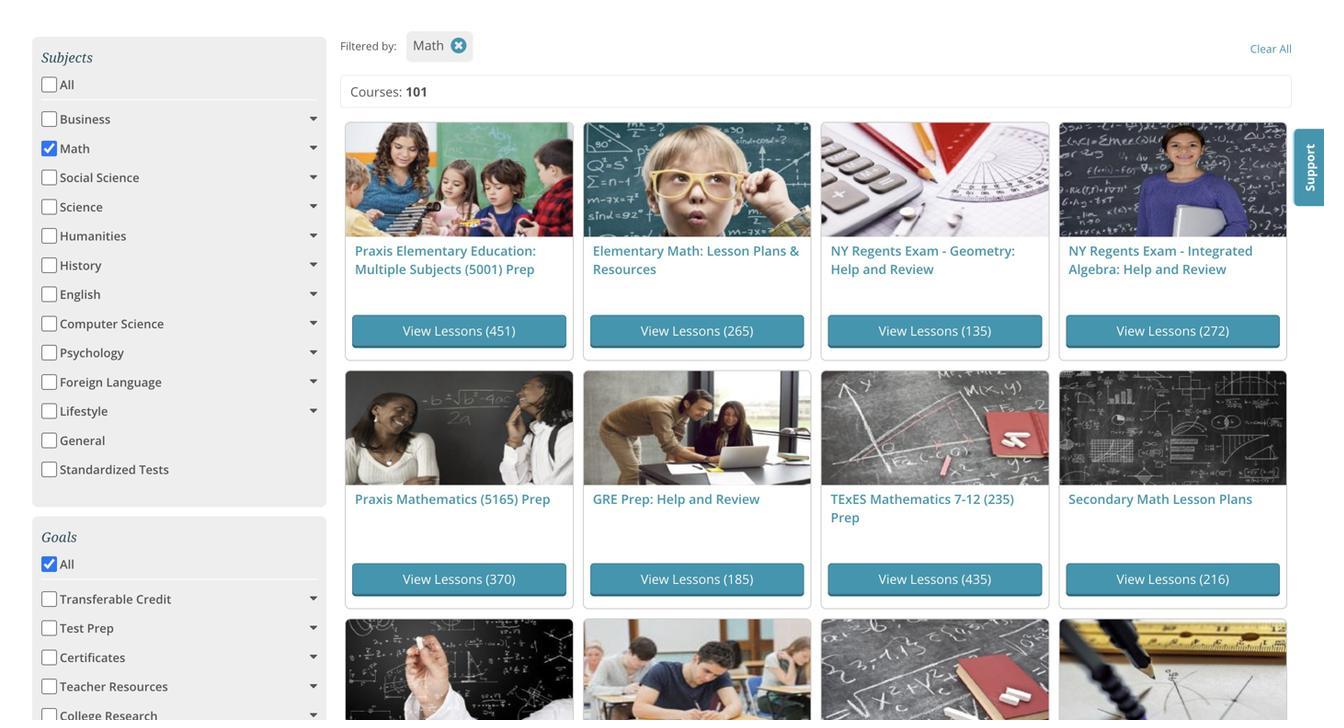 Task type: locate. For each thing, give the bounding box(es) containing it.
1 horizontal spatial subjects
[[410, 260, 462, 278]]

algebra lesson plans & activities image
[[822, 619, 1049, 720]]

1 elementary from the left
[[396, 242, 467, 259]]

0 vertical spatial science
[[96, 169, 139, 186]]

exam left geometry:
[[905, 242, 939, 259]]

1 vertical spatial all
[[60, 76, 74, 93]]

math right secondary
[[1137, 490, 1170, 507]]

view down multiple
[[403, 322, 431, 339]]

0 horizontal spatial mathematics
[[396, 490, 477, 507]]

elementary inside praxis elementary education: multiple subjects (5001) prep
[[396, 242, 467, 259]]

ny inside ny regents exam - integrated algebra: help and review
[[1069, 242, 1087, 259]]

regents
[[852, 242, 902, 259], [1090, 242, 1140, 259]]

view down ny regents exam - geometry: help and review
[[879, 322, 907, 339]]

resources
[[593, 260, 657, 278], [109, 678, 168, 695]]

(235)
[[984, 490, 1014, 507]]

lessons left (451)
[[434, 322, 482, 339]]

0 horizontal spatial help
[[657, 490, 686, 507]]

praxis inside praxis elementary education: multiple subjects (5001) prep
[[355, 242, 393, 259]]

1 horizontal spatial help
[[831, 260, 860, 278]]

1 horizontal spatial mathematics
[[870, 490, 951, 507]]

0 horizontal spatial subjects
[[41, 50, 93, 66]]

foreign language
[[60, 374, 162, 390]]

lesson inside elementary math: lesson plans & resources
[[707, 242, 750, 259]]

0 horizontal spatial ny
[[831, 242, 849, 259]]

subjects
[[41, 50, 93, 66], [410, 260, 462, 278]]

lessons left (185) on the bottom right of the page
[[672, 570, 720, 587]]

0 vertical spatial all
[[1280, 41, 1292, 56]]

secondary math lesson plans
[[1069, 490, 1253, 507]]

&
[[790, 242, 799, 259]]

1 praxis from the top
[[355, 242, 393, 259]]

review inside ny regents exam - integrated algebra: help and review
[[1183, 260, 1227, 278]]

0 vertical spatial math
[[413, 36, 444, 54]]

mathematics
[[396, 490, 477, 507], [870, 490, 951, 507]]

mathematics inside texes mathematics 7-12 (235) prep
[[870, 490, 951, 507]]

1 horizontal spatial regents
[[1090, 242, 1140, 259]]

science down social
[[60, 199, 103, 215]]

and
[[863, 260, 887, 278], [1156, 260, 1179, 278], [689, 490, 713, 507]]

ny up algebra:
[[1069, 242, 1087, 259]]

humanities
[[60, 228, 126, 244]]

view lessons (135)
[[879, 322, 991, 339]]

view lessons (272)
[[1117, 322, 1229, 339]]

(435)
[[962, 570, 991, 587]]

2 vertical spatial all
[[60, 556, 74, 573]]

exam
[[905, 242, 939, 259], [1143, 242, 1177, 259]]

view for view lessons (370)
[[403, 570, 431, 587]]

science right social
[[96, 169, 139, 186]]

texes
[[831, 490, 867, 507]]

english
[[60, 286, 101, 303]]

and right prep:
[[689, 490, 713, 507]]

geometry resources & lesson plans image
[[1060, 619, 1287, 720]]

0 vertical spatial praxis
[[355, 242, 393, 259]]

science right computer
[[121, 315, 164, 332]]

2 - from the left
[[1180, 242, 1185, 259]]

subjects up business
[[41, 50, 93, 66]]

2 horizontal spatial and
[[1156, 260, 1179, 278]]

- inside ny regents exam - geometry: help and review
[[942, 242, 947, 259]]

clear
[[1250, 41, 1277, 56]]

elementary
[[396, 242, 467, 259], [593, 242, 664, 259]]

view lessons (265)
[[641, 322, 753, 339]]

lesson
[[707, 242, 750, 259], [1173, 490, 1216, 507]]

2 elementary from the left
[[593, 242, 664, 259]]

mathematics for (5165)
[[396, 490, 477, 507]]

1 vertical spatial subjects
[[410, 260, 462, 278]]

all for transferable credit
[[60, 556, 74, 573]]

(185)
[[724, 570, 753, 587]]

elementary math: lesson plans & resources
[[593, 242, 799, 278]]

view left (370)
[[403, 570, 431, 587]]

view for view lessons (135)
[[879, 322, 907, 339]]

standardized
[[60, 461, 136, 478]]

- left geometry:
[[942, 242, 947, 259]]

0 horizontal spatial lesson
[[707, 242, 750, 259]]

transferable credit
[[60, 591, 171, 607]]

1 horizontal spatial review
[[890, 260, 934, 278]]

(272)
[[1200, 322, 1229, 339]]

1 horizontal spatial lesson
[[1173, 490, 1216, 507]]

secondary math lesson plans image
[[1060, 371, 1287, 485]]

foreign
[[60, 374, 103, 390]]

view down prep:
[[641, 570, 669, 587]]

history
[[60, 257, 101, 274]]

1 vertical spatial plans
[[1219, 490, 1253, 507]]

ny inside ny regents exam - geometry: help and review
[[831, 242, 849, 259]]

2 vertical spatial science
[[121, 315, 164, 332]]

plans left &
[[753, 242, 787, 259]]

subjects left (5001)
[[410, 260, 462, 278]]

1 vertical spatial math
[[60, 140, 90, 157]]

praxis mathematics (5165) prep image
[[346, 371, 573, 485]]

lessons for (216)
[[1148, 570, 1196, 587]]

view lessons (435)
[[879, 570, 991, 587]]

all up business
[[60, 76, 74, 93]]

help
[[831, 260, 860, 278], [1123, 260, 1152, 278], [657, 490, 686, 507]]

review up (185) on the bottom right of the page
[[716, 490, 760, 507]]

1 mathematics from the left
[[396, 490, 477, 507]]

elementary left the math: at the top of the page
[[593, 242, 664, 259]]

1 - from the left
[[942, 242, 947, 259]]

exam for review
[[905, 242, 939, 259]]

2 regents from the left
[[1090, 242, 1140, 259]]

and up 'view lessons (135)' on the top
[[863, 260, 887, 278]]

regents up algebra:
[[1090, 242, 1140, 259]]

0 vertical spatial lesson
[[707, 242, 750, 259]]

math up social
[[60, 140, 90, 157]]

101
[[406, 83, 428, 100]]

lessons left (216)
[[1148, 570, 1196, 587]]

regents inside ny regents exam - geometry: help and review
[[852, 242, 902, 259]]

ny regents exam - integrated algebra: help and review image
[[1060, 123, 1287, 237]]

all
[[1280, 41, 1292, 56], [60, 76, 74, 93], [60, 556, 74, 573]]

and inside ny regents exam - geometry: help and review
[[863, 260, 887, 278]]

math
[[413, 36, 444, 54], [60, 140, 90, 157], [1137, 490, 1170, 507]]

prep right (5165) at the bottom of the page
[[522, 490, 550, 507]]

ny regents exam - integrated algebra: help and review
[[1069, 242, 1253, 278]]

None checkbox
[[41, 76, 57, 93], [41, 228, 57, 244], [41, 257, 57, 274], [41, 286, 57, 303], [41, 315, 57, 332], [41, 345, 57, 361], [41, 461, 57, 478], [41, 556, 57, 573], [41, 591, 57, 607], [41, 649, 57, 666], [41, 76, 57, 93], [41, 228, 57, 244], [41, 257, 57, 274], [41, 286, 57, 303], [41, 315, 57, 332], [41, 345, 57, 361], [41, 461, 57, 478], [41, 556, 57, 573], [41, 591, 57, 607], [41, 649, 57, 666]]

view
[[403, 322, 431, 339], [641, 322, 669, 339], [879, 322, 907, 339], [1117, 322, 1145, 339], [403, 570, 431, 587], [641, 570, 669, 587], [879, 570, 907, 587], [1117, 570, 1145, 587]]

review
[[890, 260, 934, 278], [1183, 260, 1227, 278], [716, 490, 760, 507]]

view lessons (185)
[[641, 570, 753, 587]]

0 horizontal spatial exam
[[905, 242, 939, 259]]

(216)
[[1200, 570, 1229, 587]]

1 horizontal spatial resources
[[593, 260, 657, 278]]

2 mathematics from the left
[[870, 490, 951, 507]]

filtered
[[340, 39, 379, 53]]

- inside ny regents exam - integrated algebra: help and review
[[1180, 242, 1185, 259]]

0 horizontal spatial regents
[[852, 242, 902, 259]]

lessons for (451)
[[434, 322, 482, 339]]

prep:
[[621, 490, 654, 507]]

view down elementary math: lesson plans & resources
[[641, 322, 669, 339]]

(135)
[[962, 322, 991, 339]]

mathematics left (5165) at the bottom of the page
[[396, 490, 477, 507]]

1 vertical spatial resources
[[109, 678, 168, 695]]

lesson down secondary math lesson plans image
[[1173, 490, 1216, 507]]

1 horizontal spatial math
[[413, 36, 444, 54]]

all down goals
[[60, 556, 74, 573]]

lessons for (272)
[[1148, 322, 1196, 339]]

subjects inside praxis elementary education: multiple subjects (5001) prep
[[410, 260, 462, 278]]

praxis for praxis elementary education: multiple subjects (5001) prep
[[355, 242, 393, 259]]

plans up (216)
[[1219, 490, 1253, 507]]

-
[[942, 242, 947, 259], [1180, 242, 1185, 259]]

all inside clear all link
[[1280, 41, 1292, 56]]

view left (216)
[[1117, 570, 1145, 587]]

prep down education:
[[506, 260, 535, 278]]

2 vertical spatial math
[[1137, 490, 1170, 507]]

prep down "texes"
[[831, 508, 860, 526]]

view lessons (451)
[[403, 322, 516, 339]]

view for view lessons (216)
[[1117, 570, 1145, 587]]

lessons for (185)
[[672, 570, 720, 587]]

computer
[[60, 315, 118, 332]]

1 horizontal spatial plans
[[1219, 490, 1253, 507]]

1 horizontal spatial ny
[[1069, 242, 1087, 259]]

lesson for math
[[1173, 490, 1216, 507]]

0 vertical spatial plans
[[753, 242, 787, 259]]

exam inside ny regents exam - integrated algebra: help and review
[[1143, 242, 1177, 259]]

0 horizontal spatial -
[[942, 242, 947, 259]]

psychology
[[60, 345, 124, 361]]

(370)
[[486, 570, 516, 587]]

support
[[1302, 144, 1319, 191]]

math left remove sign image
[[413, 36, 444, 54]]

regents right &
[[852, 242, 902, 259]]

prep
[[506, 260, 535, 278], [522, 490, 550, 507], [831, 508, 860, 526], [87, 620, 114, 636]]

and up "view lessons (272)"
[[1156, 260, 1179, 278]]

1 vertical spatial science
[[60, 199, 103, 215]]

1 vertical spatial praxis
[[355, 490, 393, 507]]

ny regents exam - geometry: help and review image
[[822, 123, 1049, 237]]

regents inside ny regents exam - integrated algebra: help and review
[[1090, 242, 1140, 259]]

0 horizontal spatial resources
[[109, 678, 168, 695]]

lesson right the math: at the top of the page
[[707, 242, 750, 259]]

12
[[966, 490, 981, 507]]

lessons left the (135)
[[910, 322, 958, 339]]

lessons left (370)
[[434, 570, 482, 587]]

lessons
[[434, 322, 482, 339], [672, 322, 720, 339], [910, 322, 958, 339], [1148, 322, 1196, 339], [434, 570, 482, 587], [672, 570, 720, 587], [910, 570, 958, 587], [1148, 570, 1196, 587]]

elementary up multiple
[[396, 242, 467, 259]]

review up 'view lessons (135)' on the top
[[890, 260, 934, 278]]

1 exam from the left
[[905, 242, 939, 259]]

regents for and
[[852, 242, 902, 259]]

transferable
[[60, 591, 133, 607]]

1 horizontal spatial elementary
[[593, 242, 664, 259]]

1 horizontal spatial exam
[[1143, 242, 1177, 259]]

science
[[96, 169, 139, 186], [60, 199, 103, 215], [121, 315, 164, 332]]

2 horizontal spatial help
[[1123, 260, 1152, 278]]

1 regents from the left
[[852, 242, 902, 259]]

0 horizontal spatial elementary
[[396, 242, 467, 259]]

social
[[60, 169, 93, 186]]

plans inside elementary math: lesson plans & resources
[[753, 242, 787, 259]]

0 vertical spatial resources
[[593, 260, 657, 278]]

computer science
[[60, 315, 164, 332]]

view for view lessons (185)
[[641, 570, 669, 587]]

1 horizontal spatial and
[[863, 260, 887, 278]]

ny right &
[[831, 242, 849, 259]]

remove sign image
[[451, 36, 467, 54]]

1 vertical spatial lesson
[[1173, 490, 1216, 507]]

2 horizontal spatial review
[[1183, 260, 1227, 278]]

mathematics left 7-
[[870, 490, 951, 507]]

standardized tests
[[60, 461, 169, 478]]

lessons left (435)
[[910, 570, 958, 587]]

general
[[60, 432, 105, 449]]

language
[[106, 374, 162, 390]]

view down texes mathematics 7-12 (235) prep
[[879, 570, 907, 587]]

elementary inside elementary math: lesson plans & resources
[[593, 242, 664, 259]]

lessons for (265)
[[672, 322, 720, 339]]

2 ny from the left
[[1069, 242, 1087, 259]]

view down algebra:
[[1117, 322, 1145, 339]]

prep inside texes mathematics 7-12 (235) prep
[[831, 508, 860, 526]]

plans
[[753, 242, 787, 259], [1219, 490, 1253, 507]]

1 ny from the left
[[831, 242, 849, 259]]

ny
[[831, 242, 849, 259], [1069, 242, 1087, 259]]

praxis mathematics (5165) prep
[[355, 490, 550, 507]]

lessons left (265)
[[672, 322, 720, 339]]

view lessons (216)
[[1117, 570, 1229, 587]]

- left integrated
[[1180, 242, 1185, 259]]

1 horizontal spatial -
[[1180, 242, 1185, 259]]

all right clear
[[1280, 41, 1292, 56]]

review down integrated
[[1183, 260, 1227, 278]]

0 horizontal spatial plans
[[753, 242, 787, 259]]

test
[[60, 620, 84, 636]]

0 vertical spatial subjects
[[41, 50, 93, 66]]

7-
[[954, 490, 966, 507]]

lessons left (272)
[[1148, 322, 1196, 339]]

praxis
[[355, 242, 393, 259], [355, 490, 393, 507]]

None checkbox
[[41, 111, 57, 128], [41, 140, 57, 157], [41, 169, 57, 186], [41, 199, 57, 215], [41, 374, 57, 390], [41, 403, 57, 420], [41, 432, 57, 449], [41, 620, 57, 636], [41, 678, 57, 695], [41, 708, 57, 720], [41, 111, 57, 128], [41, 140, 57, 157], [41, 169, 57, 186], [41, 199, 57, 215], [41, 374, 57, 390], [41, 403, 57, 420], [41, 432, 57, 449], [41, 620, 57, 636], [41, 678, 57, 695], [41, 708, 57, 720]]

2 praxis from the top
[[355, 490, 393, 507]]

2 exam from the left
[[1143, 242, 1177, 259]]

exam left integrated
[[1143, 242, 1177, 259]]

exam inside ny regents exam - geometry: help and review
[[905, 242, 939, 259]]

secondary
[[1069, 490, 1134, 507]]



Task type: vqa. For each thing, say whether or not it's contained in the screenshot.
Ny Regents Exam - Geometry: Help And Review 'image'
yes



Task type: describe. For each thing, give the bounding box(es) containing it.
view for view lessons (265)
[[641, 322, 669, 339]]

view for view lessons (272)
[[1117, 322, 1145, 339]]

prep inside praxis elementary education: multiple subjects (5001) prep
[[506, 260, 535, 278]]

courses: 101
[[350, 83, 428, 100]]

multiple
[[355, 260, 406, 278]]

ny for ny regents exam - geometry: help and review
[[831, 242, 849, 259]]

support link
[[1293, 129, 1324, 206]]

lessons for (435)
[[910, 570, 958, 587]]

(451)
[[486, 322, 516, 339]]

plans for secondary math lesson plans
[[1219, 490, 1253, 507]]

view for view lessons (451)
[[403, 322, 431, 339]]

business
[[60, 111, 111, 128]]

geometry:
[[950, 242, 1015, 259]]

goals
[[41, 530, 77, 546]]

science for computer science
[[121, 315, 164, 332]]

lesson for math:
[[707, 242, 750, 259]]

courses:
[[350, 83, 402, 100]]

by:
[[382, 39, 397, 53]]

ny regents exam - geometry: help and review
[[831, 242, 1015, 278]]

test prep
[[60, 620, 114, 636]]

view lessons (370)
[[403, 570, 516, 587]]

- for integrated
[[1180, 242, 1185, 259]]

teacher
[[60, 678, 106, 695]]

science for social science
[[96, 169, 139, 186]]

help inside ny regents exam - geometry: help and review
[[831, 260, 860, 278]]

(5165)
[[481, 490, 518, 507]]

certificates
[[60, 649, 125, 666]]

texes physics/mathematics 7-12 (243) prep image
[[346, 619, 573, 720]]

gre prep: help and review image
[[584, 371, 811, 485]]

prep right test
[[87, 620, 114, 636]]

lessons for (135)
[[910, 322, 958, 339]]

credit
[[136, 591, 171, 607]]

0 horizontal spatial and
[[689, 490, 713, 507]]

exam for and
[[1143, 242, 1177, 259]]

clear all
[[1250, 41, 1292, 56]]

integrated
[[1188, 242, 1253, 259]]

lessons for (370)
[[434, 570, 482, 587]]

teacher resources
[[60, 678, 168, 695]]

praxis elementary education: multiple subjects (5001) prep
[[355, 242, 536, 278]]

education:
[[471, 242, 536, 259]]

0 horizontal spatial review
[[716, 490, 760, 507]]

elementary math: lesson plans & resources image
[[584, 123, 811, 237]]

ny for ny regents exam - integrated algebra: help and review
[[1069, 242, 1087, 259]]

resources inside elementary math: lesson plans & resources
[[593, 260, 657, 278]]

regents for help
[[1090, 242, 1140, 259]]

(265)
[[724, 322, 753, 339]]

review inside ny regents exam - geometry: help and review
[[890, 260, 934, 278]]

gre prep: help and review
[[593, 490, 760, 507]]

(5001)
[[465, 260, 503, 278]]

0 horizontal spatial math
[[60, 140, 90, 157]]

all for business
[[60, 76, 74, 93]]

texes mathematics 7-12 (235) prep
[[831, 490, 1014, 526]]

filtered by:
[[340, 39, 397, 53]]

gre test: practice & study guide image
[[584, 619, 811, 720]]

praxis for praxis mathematics (5165) prep
[[355, 490, 393, 507]]

and inside ny regents exam - integrated algebra: help and review
[[1156, 260, 1179, 278]]

social science
[[60, 169, 139, 186]]

lifestyle
[[60, 403, 108, 420]]

view for view lessons (435)
[[879, 570, 907, 587]]

- for geometry:
[[942, 242, 947, 259]]

tests
[[139, 461, 169, 478]]

mathematics for 7-
[[870, 490, 951, 507]]

2 horizontal spatial math
[[1137, 490, 1170, 507]]

texes mathematics 7-12 (235) prep image
[[822, 371, 1049, 485]]

help inside ny regents exam - integrated algebra: help and review
[[1123, 260, 1152, 278]]

plans for elementary math: lesson plans & resources
[[753, 242, 787, 259]]

gre
[[593, 490, 618, 507]]

clear all link
[[1250, 41, 1292, 57]]

praxis elementary education: multiple subjects (5001) prep image
[[346, 123, 573, 237]]

math:
[[667, 242, 703, 259]]

algebra:
[[1069, 260, 1120, 278]]



